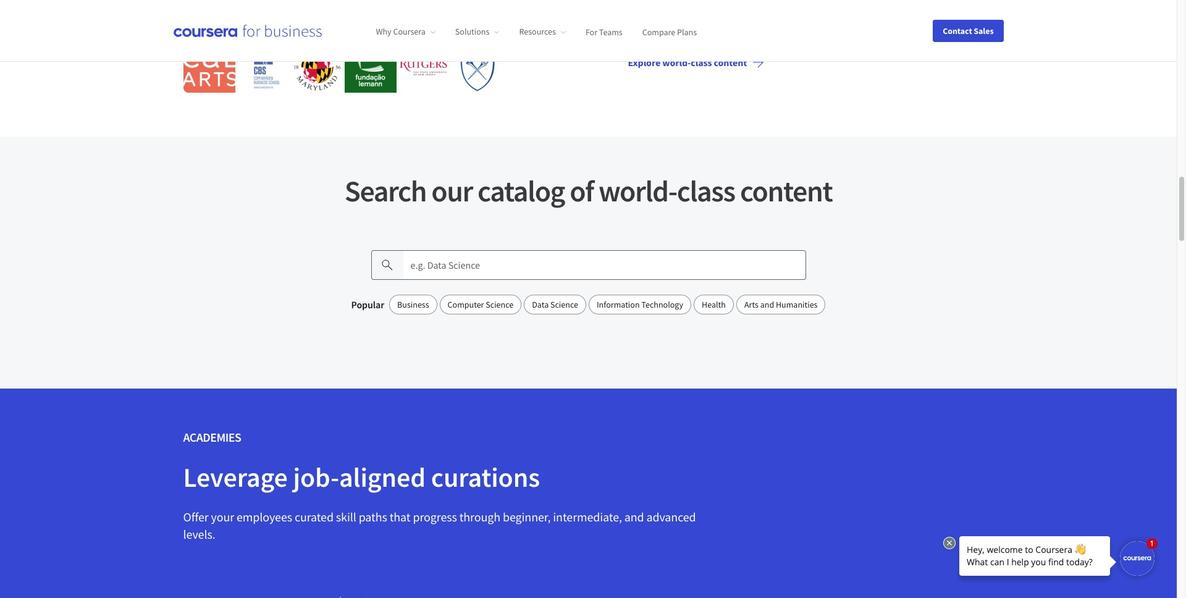 Task type: locate. For each thing, give the bounding box(es) containing it.
science inside "button"
[[486, 299, 514, 310]]

2 science from the left
[[551, 299, 578, 310]]

Health button
[[694, 295, 734, 314]]

for teams link
[[586, 26, 623, 37]]

collections
[[902, 14, 945, 27]]

technology
[[642, 299, 684, 310]]

1 horizontal spatial your
[[673, 14, 691, 27]]

0 horizontal spatial job-
[[293, 460, 339, 494]]

aligned left collections
[[871, 14, 900, 27]]

employees
[[237, 509, 292, 525]]

0 horizontal spatial aligned
[[339, 460, 426, 494]]

search
[[345, 172, 427, 209]]

paths
[[359, 509, 387, 525]]

content for class
[[714, 56, 747, 68]]

your
[[673, 14, 691, 27], [211, 509, 234, 525]]

compare plans link
[[643, 26, 697, 37]]

0 vertical spatial our
[[839, 14, 853, 27]]

your for offer
[[211, 509, 234, 525]]

0 vertical spatial and
[[761, 299, 774, 310]]

job- up curated
[[293, 460, 339, 494]]

world- right of
[[599, 172, 677, 209]]

job-
[[855, 14, 871, 27], [293, 460, 339, 494]]

your inside 'offer your employees curated skill paths that progress through beginner, intermediate, and advanced levels.'
[[211, 509, 234, 525]]

0 horizontal spatial your
[[211, 509, 234, 525]]

your right offer
[[211, 509, 234, 525]]

0 vertical spatial content
[[712, 14, 743, 27]]

advanced
[[647, 509, 696, 525]]

1 vertical spatial content
[[714, 56, 747, 68]]

arts
[[745, 299, 759, 310]]

1 vertical spatial world-
[[599, 172, 677, 209]]

aligned up paths
[[339, 460, 426, 494]]

explore
[[628, 56, 661, 68]]

1 horizontal spatial our
[[839, 14, 853, 27]]

Business button
[[389, 295, 437, 314]]

0 vertical spatial aligned
[[871, 14, 900, 27]]

0 horizontal spatial and
[[625, 509, 644, 525]]

science
[[486, 299, 514, 310], [551, 299, 578, 310]]

science right the computer
[[486, 299, 514, 310]]

Search query text field
[[403, 250, 806, 280]]

and
[[761, 299, 774, 310], [625, 509, 644, 525]]

science inside button
[[551, 299, 578, 310]]

why
[[376, 26, 392, 37]]

resources link
[[519, 26, 566, 37]]

1 horizontal spatial aligned
[[871, 14, 900, 27]]

for
[[586, 26, 598, 37]]

data science
[[532, 299, 578, 310]]

progress
[[413, 509, 457, 525]]

and left the advanced
[[625, 509, 644, 525]]

0 horizontal spatial our
[[432, 172, 473, 209]]

class
[[691, 56, 712, 68], [677, 172, 735, 209]]

business
[[397, 299, 429, 310]]

world- down the compare plans
[[663, 56, 691, 68]]

solutions link
[[455, 26, 500, 37]]

world-
[[663, 56, 691, 68], [599, 172, 677, 209]]

content inside explore world-class content link
[[714, 56, 747, 68]]

0 horizontal spatial science
[[486, 299, 514, 310]]

1 vertical spatial your
[[211, 509, 234, 525]]

curations
[[431, 460, 540, 494]]

plans
[[677, 26, 697, 37]]

catalog
[[478, 172, 565, 209]]

1 vertical spatial our
[[432, 172, 473, 209]]

aligned
[[871, 14, 900, 27], [339, 460, 426, 494]]

your left the own
[[673, 14, 691, 27]]

arts and humanities
[[745, 299, 818, 310]]

and inside 'offer your employees curated skill paths that progress through beginner, intermediate, and advanced levels.'
[[625, 509, 644, 525]]

1 vertical spatial class
[[677, 172, 735, 209]]

experiences
[[745, 14, 792, 27]]

academies
[[183, 429, 241, 445]]

1 vertical spatial and
[[625, 509, 644, 525]]

job- right the leverage
[[855, 14, 871, 27]]

1 horizontal spatial science
[[551, 299, 578, 310]]

content
[[712, 14, 743, 27], [714, 56, 747, 68], [740, 172, 833, 209]]

contact sales
[[943, 25, 994, 36]]

our
[[839, 14, 853, 27], [432, 172, 473, 209]]

that
[[390, 509, 411, 525]]

and right arts
[[761, 299, 774, 310]]

science for data science
[[551, 299, 578, 310]]

0 vertical spatial your
[[673, 14, 691, 27]]

why coursera
[[376, 26, 426, 37]]

computer
[[448, 299, 484, 310]]

your for curate
[[673, 14, 691, 27]]

coursera for business image
[[173, 24, 322, 37]]

curate your own content experiences or leverage our job-aligned collections
[[646, 14, 945, 27]]

1 science from the left
[[486, 299, 514, 310]]

coursera
[[393, 26, 426, 37]]

science right data
[[551, 299, 578, 310]]

1 horizontal spatial job-
[[855, 14, 871, 27]]

content for own
[[712, 14, 743, 27]]

1 horizontal spatial and
[[761, 299, 774, 310]]

0 vertical spatial class
[[691, 56, 712, 68]]



Task type: describe. For each thing, give the bounding box(es) containing it.
Computer Science button
[[440, 295, 522, 314]]

leverage
[[804, 14, 838, 27]]

compare plans
[[643, 26, 697, 37]]

of
[[570, 172, 594, 209]]

explore world-class content
[[628, 56, 747, 68]]

and inside button
[[761, 299, 774, 310]]

1 vertical spatial aligned
[[339, 460, 426, 494]]

science for computer science
[[486, 299, 514, 310]]

beginner,
[[503, 509, 551, 525]]

through
[[460, 509, 501, 525]]

Arts and Humanities button
[[737, 295, 826, 314]]

for teams
[[586, 26, 623, 37]]

2 vertical spatial content
[[740, 172, 833, 209]]

curate
[[646, 14, 672, 27]]

health
[[702, 299, 726, 310]]

search our catalog of world-class content
[[345, 172, 833, 209]]

offer your employees curated skill paths that progress through beginner, intermediate, and advanced levels.
[[183, 509, 696, 542]]

own
[[693, 14, 711, 27]]

1 vertical spatial job-
[[293, 460, 339, 494]]

teams
[[599, 26, 623, 37]]

levels.
[[183, 526, 215, 542]]

0 vertical spatial job-
[[855, 14, 871, 27]]

computer science
[[448, 299, 514, 310]]

offer
[[183, 509, 209, 525]]

0 vertical spatial world-
[[663, 56, 691, 68]]

why coursera link
[[376, 26, 436, 37]]

leverage job-aligned curations
[[183, 460, 540, 494]]

skill
[[336, 509, 356, 525]]

information
[[597, 299, 640, 310]]

Information Technology button
[[589, 295, 692, 314]]

curated
[[295, 509, 334, 525]]

resources
[[519, 26, 556, 37]]

explore world-class content link
[[618, 47, 775, 77]]

contact
[[943, 25, 973, 36]]

humanities
[[776, 299, 818, 310]]

data
[[532, 299, 549, 310]]

information technology
[[597, 299, 684, 310]]

popular
[[351, 298, 384, 311]]

compare
[[643, 26, 676, 37]]

or
[[794, 14, 802, 27]]

intermediate,
[[553, 509, 622, 525]]

Data Science button
[[524, 295, 586, 314]]

sales
[[974, 25, 994, 36]]

popular option group
[[389, 295, 826, 314]]

class inside explore world-class content link
[[691, 56, 712, 68]]

leverage
[[183, 460, 288, 494]]

contact sales button
[[933, 19, 1004, 42]]

solutions
[[455, 26, 490, 37]]



Task type: vqa. For each thing, say whether or not it's contained in the screenshot.
from inside the Get unlimited access to over 90% of courses, Projects, Specializations, and Professional Certificates on Coursera, taught by top instructors from leading universities and companies.
no



